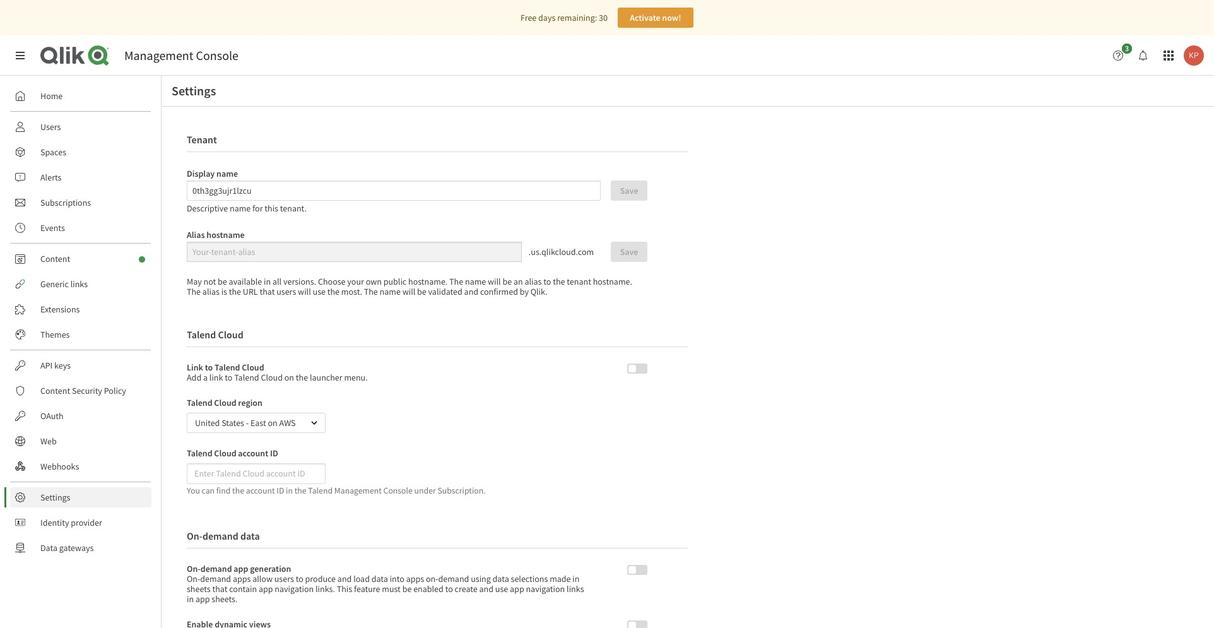 Task type: locate. For each thing, give the bounding box(es) containing it.
this
[[265, 203, 278, 214]]

0 horizontal spatial that
[[212, 584, 228, 595]]

1 vertical spatial console
[[384, 485, 413, 496]]

apps left allow
[[233, 573, 251, 585]]

the left confirmed
[[449, 276, 463, 287]]

1 horizontal spatial and
[[464, 286, 479, 297]]

apps
[[233, 573, 251, 585], [406, 573, 424, 585]]

1 horizontal spatial use
[[495, 584, 508, 595]]

url
[[243, 286, 258, 297]]

data gateways
[[40, 542, 94, 554]]

0 vertical spatial content
[[40, 253, 70, 264]]

0 horizontal spatial management
[[124, 47, 194, 63]]

0 horizontal spatial apps
[[233, 573, 251, 585]]

name right validated at the top of page
[[465, 276, 486, 287]]

0 horizontal spatial links
[[70, 278, 88, 290]]

links
[[70, 278, 88, 290], [567, 584, 584, 595]]

account
[[238, 448, 268, 459], [246, 485, 275, 496]]

links right selections
[[567, 584, 584, 595]]

1 horizontal spatial navigation
[[526, 584, 565, 595]]

1 horizontal spatial that
[[260, 286, 275, 297]]

1 horizontal spatial the
[[364, 286, 378, 297]]

content for content security policy
[[40, 385, 70, 396]]

content up generic
[[40, 253, 70, 264]]

account up 'enter talend cloud account id' text box
[[238, 448, 268, 459]]

management console
[[124, 47, 239, 63]]

load
[[354, 573, 370, 585]]

1 vertical spatial use
[[495, 584, 508, 595]]

1 content from the top
[[40, 253, 70, 264]]

identity
[[40, 517, 69, 528]]

0 vertical spatial console
[[196, 47, 239, 63]]

on- down you
[[187, 530, 203, 542]]

content inside 'link'
[[40, 253, 70, 264]]

qlik.
[[531, 286, 548, 297]]

0 horizontal spatial navigation
[[275, 584, 314, 595]]

home link
[[10, 86, 151, 106]]

web
[[40, 436, 57, 447]]

and right validated at the top of page
[[464, 286, 479, 297]]

hostname. right public
[[408, 276, 448, 287]]

cloud for talend cloud account id
[[214, 448, 236, 459]]

1 vertical spatial content
[[40, 385, 70, 396]]

Enter Talend Cloud account ID text field
[[187, 463, 326, 484]]

add
[[187, 372, 201, 383]]

1 apps from the left
[[233, 573, 251, 585]]

demand
[[203, 530, 238, 542], [201, 563, 232, 575], [200, 573, 231, 585], [438, 573, 469, 585]]

the left most. at top
[[327, 286, 340, 297]]

0 vertical spatial that
[[260, 286, 275, 297]]

2 on- from the top
[[187, 563, 201, 575]]

use right using
[[495, 584, 508, 595]]

settings
[[172, 83, 216, 98], [40, 492, 70, 503]]

sheets
[[187, 584, 211, 595]]

on left launcher
[[285, 372, 294, 383]]

on right east
[[268, 417, 278, 429]]

1 vertical spatial that
[[212, 584, 228, 595]]

settings up identity
[[40, 492, 70, 503]]

None text field
[[187, 181, 601, 201]]

alias right an
[[525, 276, 542, 287]]

tenant.
[[280, 203, 307, 214]]

1 vertical spatial on
[[268, 417, 278, 429]]

1 vertical spatial settings
[[40, 492, 70, 503]]

0 vertical spatial use
[[313, 286, 326, 297]]

under
[[414, 485, 436, 496]]

30
[[599, 12, 608, 23]]

on- up sheets
[[187, 563, 201, 575]]

1 vertical spatial management
[[334, 485, 382, 496]]

data up generation
[[240, 530, 260, 542]]

name right 'your'
[[380, 286, 401, 297]]

api keys
[[40, 360, 71, 371]]

users right allow
[[274, 573, 294, 585]]

links right generic
[[70, 278, 88, 290]]

the inside link to talend cloud add a link to talend cloud on the launcher menu.
[[296, 372, 308, 383]]

link
[[209, 372, 223, 383]]

on-
[[187, 530, 203, 542], [187, 563, 201, 575], [187, 573, 200, 585]]

activate now!
[[630, 12, 682, 23]]

0 vertical spatial links
[[70, 278, 88, 290]]

1 on- from the top
[[187, 530, 203, 542]]

alias left 'is'
[[203, 286, 220, 297]]

users right the url
[[277, 286, 296, 297]]

the right 'is'
[[229, 286, 241, 297]]

and left load
[[338, 573, 352, 585]]

3 on- from the top
[[187, 573, 200, 585]]

-
[[246, 417, 249, 429]]

demand left using
[[438, 573, 469, 585]]

and inside may not be available in all versions. choose your own public hostname. the name will be an alias to the tenant hostname. the alias is the url that users will use the most. the name will be validated and confirmed by qlik.
[[464, 286, 479, 297]]

data right using
[[493, 573, 509, 585]]

1 horizontal spatial settings
[[172, 83, 216, 98]]

will left validated at the top of page
[[403, 286, 416, 297]]

alerts
[[40, 172, 62, 183]]

public
[[384, 276, 407, 287]]

app up contain
[[234, 563, 248, 575]]

alias
[[187, 229, 205, 241]]

tenant
[[567, 276, 591, 287]]

1 vertical spatial id
[[277, 485, 284, 496]]

settings inside navigation pane element
[[40, 492, 70, 503]]

1 horizontal spatial links
[[567, 584, 584, 595]]

the down 'enter talend cloud account id' text box
[[295, 485, 307, 496]]

to
[[544, 276, 551, 287], [205, 362, 213, 373], [225, 372, 233, 383], [296, 573, 303, 585], [445, 584, 453, 595]]

0 horizontal spatial on
[[268, 417, 278, 429]]

navigation pane element
[[0, 81, 161, 563]]

events
[[40, 222, 65, 234]]

on-demand data
[[187, 530, 260, 542]]

will right all
[[298, 286, 311, 297]]

talend cloud account id
[[187, 448, 278, 459]]

states
[[222, 417, 244, 429]]

now!
[[662, 12, 682, 23]]

1 vertical spatial account
[[246, 485, 275, 496]]

days
[[539, 12, 556, 23]]

provider
[[71, 517, 102, 528]]

data left 'into'
[[372, 573, 388, 585]]

spaces link
[[10, 142, 151, 162]]

that
[[260, 286, 275, 297], [212, 584, 228, 595]]

1 horizontal spatial will
[[403, 286, 416, 297]]

the right most. at top
[[364, 286, 378, 297]]

that right sheets
[[212, 584, 228, 595]]

management
[[124, 47, 194, 63], [334, 485, 382, 496]]

generation
[[250, 563, 291, 575]]

talend
[[187, 328, 216, 341], [215, 362, 240, 373], [234, 372, 259, 383], [187, 397, 212, 408], [187, 448, 212, 459], [308, 485, 333, 496]]

your
[[347, 276, 364, 287]]

versions.
[[283, 276, 316, 287]]

will left an
[[488, 276, 501, 287]]

3 button
[[1108, 44, 1136, 66]]

2 horizontal spatial data
[[493, 573, 509, 585]]

0 horizontal spatial hostname.
[[408, 276, 448, 287]]

alias
[[525, 276, 542, 287], [203, 286, 220, 297]]

name right display
[[217, 168, 238, 179]]

2 content from the top
[[40, 385, 70, 396]]

policy
[[104, 385, 126, 396]]

close sidebar menu image
[[15, 50, 25, 61]]

in left sheets. at the bottom left of the page
[[187, 594, 194, 605]]

enabled
[[414, 584, 444, 595]]

security
[[72, 385, 102, 396]]

be right must at the left
[[403, 584, 412, 595]]

spaces
[[40, 146, 66, 158]]

0 horizontal spatial alias
[[203, 286, 220, 297]]

talend cloud
[[187, 328, 244, 341]]

0 vertical spatial on
[[285, 372, 294, 383]]

and
[[464, 286, 479, 297], [338, 573, 352, 585], [479, 584, 494, 595]]

0 horizontal spatial settings
[[40, 492, 70, 503]]

that right the url
[[260, 286, 275, 297]]

demand down find
[[203, 530, 238, 542]]

web link
[[10, 431, 151, 451]]

name left "for"
[[230, 203, 251, 214]]

in left all
[[264, 276, 271, 287]]

app left sheets. at the bottom left of the page
[[196, 594, 210, 605]]

0 horizontal spatial the
[[187, 286, 201, 297]]

the left not
[[187, 286, 201, 297]]

apps left on-
[[406, 573, 424, 585]]

hostname
[[207, 229, 245, 241]]

0 vertical spatial users
[[277, 286, 296, 297]]

new connector image
[[139, 256, 145, 263]]

on inside link to talend cloud add a link to talend cloud on the launcher menu.
[[285, 372, 294, 383]]

on-
[[426, 573, 438, 585]]

hostname.
[[408, 276, 448, 287], [593, 276, 632, 287]]

the left launcher
[[296, 372, 308, 383]]

the right find
[[232, 485, 244, 496]]

on-demand app generation on-demand apps allow users to produce and load data into apps on-demand using data selections made in sheets that contain app navigation links. this feature must be enabled to create and use app navigation links in app sheets.
[[187, 563, 584, 605]]

on
[[285, 372, 294, 383], [268, 417, 278, 429]]

extensions
[[40, 304, 80, 315]]

account down 'enter talend cloud account id' text box
[[246, 485, 275, 496]]

1 horizontal spatial management
[[334, 485, 382, 496]]

1 vertical spatial users
[[274, 573, 294, 585]]

east
[[251, 417, 266, 429]]

launcher
[[310, 372, 343, 383]]

use left most. at top
[[313, 286, 326, 297]]

0 horizontal spatial use
[[313, 286, 326, 297]]

keys
[[54, 360, 71, 371]]

id down 'enter talend cloud account id' text box
[[277, 485, 284, 496]]

and right the create
[[479, 584, 494, 595]]

users
[[277, 286, 296, 297], [274, 573, 294, 585]]

1 vertical spatial links
[[567, 584, 584, 595]]

hostname. right tenant
[[593, 276, 632, 287]]

the left tenant
[[553, 276, 565, 287]]

content down api keys
[[40, 385, 70, 396]]

1 horizontal spatial apps
[[406, 573, 424, 585]]

on- left contain
[[187, 573, 200, 585]]

descriptive
[[187, 203, 228, 214]]

free
[[521, 12, 537, 23]]

confirmed
[[480, 286, 518, 297]]

settings down management console element
[[172, 83, 216, 98]]

content security policy link
[[10, 381, 151, 401]]

use inside the "on-demand app generation on-demand apps allow users to produce and load data into apps on-demand using data selections made in sheets that contain app navigation links. this feature must be enabled to create and use app navigation links in app sheets."
[[495, 584, 508, 595]]

the
[[449, 276, 463, 287], [187, 286, 201, 297], [364, 286, 378, 297]]

1 horizontal spatial hostname.
[[593, 276, 632, 287]]

1 horizontal spatial on
[[285, 372, 294, 383]]

0 vertical spatial settings
[[172, 83, 216, 98]]

id up 'enter talend cloud account id' text box
[[270, 448, 278, 459]]

cloud
[[218, 328, 244, 341], [242, 362, 264, 373], [261, 372, 283, 383], [214, 397, 236, 408], [214, 448, 236, 459]]

home
[[40, 90, 63, 102]]

cloud for talend cloud
[[218, 328, 244, 341]]

use inside may not be available in all versions. choose your own public hostname. the name will be an alias to the tenant hostname. the alias is the url that users will use the most. the name will be validated and confirmed by qlik.
[[313, 286, 326, 297]]

settings link
[[10, 487, 151, 508]]

2 horizontal spatial will
[[488, 276, 501, 287]]

all
[[273, 276, 282, 287]]

in inside may not be available in all versions. choose your own public hostname. the name will be an alias to the tenant hostname. the alias is the url that users will use the most. the name will be validated and confirmed by qlik.
[[264, 276, 271, 287]]

1 horizontal spatial console
[[384, 485, 413, 496]]

is
[[221, 286, 227, 297]]



Task type: describe. For each thing, give the bounding box(es) containing it.
2 apps from the left
[[406, 573, 424, 585]]

United States - East on AWS field
[[187, 413, 326, 433]]

aws
[[279, 417, 296, 429]]

generic links
[[40, 278, 88, 290]]

activate now! link
[[618, 8, 694, 28]]

on- for on-demand app generation on-demand apps allow users to produce and load data into apps on-demand using data selections made in sheets that contain app navigation links. this feature must be enabled to create and use app navigation links in app sheets.
[[187, 563, 201, 575]]

identity provider link
[[10, 513, 151, 533]]

sheets.
[[212, 594, 238, 605]]

alerts link
[[10, 167, 151, 187]]

remaining:
[[557, 12, 597, 23]]

in right made
[[573, 573, 580, 585]]

that inside may not be available in all versions. choose your own public hostname. the name will be an alias to the tenant hostname. the alias is the url that users will use the most. the name will be validated and confirmed by qlik.
[[260, 286, 275, 297]]

events link
[[10, 218, 151, 238]]

to inside may not be available in all versions. choose your own public hostname. the name will be an alias to the tenant hostname. the alias is the url that users will use the most. the name will be validated and confirmed by qlik.
[[544, 276, 551, 287]]

own
[[366, 276, 382, 287]]

talend cloud region
[[187, 397, 263, 408]]

subscriptions link
[[10, 193, 151, 213]]

allow
[[253, 573, 273, 585]]

extensions link
[[10, 299, 151, 319]]

united states - east on aws
[[195, 417, 296, 429]]

app down generation
[[259, 584, 273, 595]]

Your-tenant-alias text field
[[187, 242, 522, 262]]

links.
[[316, 584, 335, 595]]

subscription.
[[438, 485, 486, 496]]

data
[[40, 542, 57, 554]]

kendall parks image
[[1184, 45, 1204, 66]]

0 horizontal spatial data
[[240, 530, 260, 542]]

into
[[390, 573, 405, 585]]

links inside the "on-demand app generation on-demand apps allow users to produce and load data into apps on-demand using data selections made in sheets that contain app navigation links. this feature must be enabled to create and use app navigation links in app sheets."
[[567, 584, 584, 595]]

region
[[238, 397, 263, 408]]

0 horizontal spatial and
[[338, 573, 352, 585]]

webhooks
[[40, 461, 79, 472]]

content for content
[[40, 253, 70, 264]]

1 navigation from the left
[[275, 584, 314, 595]]

management console element
[[124, 47, 239, 63]]

webhooks link
[[10, 456, 151, 477]]

subscriptions
[[40, 197, 91, 208]]

0 horizontal spatial console
[[196, 47, 239, 63]]

1 horizontal spatial data
[[372, 573, 388, 585]]

app right using
[[510, 584, 524, 595]]

for
[[253, 203, 263, 214]]

users inside may not be available in all versions. choose your own public hostname. the name will be an alias to the tenant hostname. the alias is the url that users will use the most. the name will be validated and confirmed by qlik.
[[277, 286, 296, 297]]

a
[[203, 372, 208, 383]]

1 hostname. from the left
[[408, 276, 448, 287]]

2 hostname. from the left
[[593, 276, 632, 287]]

users inside the "on-demand app generation on-demand apps allow users to produce and load data into apps on-demand using data selections made in sheets that contain app navigation links. this feature must be enabled to create and use app navigation links in app sheets."
[[274, 573, 294, 585]]

0 vertical spatial management
[[124, 47, 194, 63]]

this
[[337, 584, 352, 595]]

on- for on-demand data
[[187, 530, 203, 542]]

0 vertical spatial id
[[270, 448, 278, 459]]

free days remaining: 30
[[521, 12, 608, 23]]

be right not
[[218, 276, 227, 287]]

display
[[187, 168, 215, 179]]

links inside navigation pane element
[[70, 278, 88, 290]]

produce
[[305, 573, 336, 585]]

in down 'enter talend cloud account id' text box
[[286, 485, 293, 496]]

feature
[[354, 584, 380, 595]]

contain
[[229, 584, 257, 595]]

2 horizontal spatial the
[[449, 276, 463, 287]]

available
[[229, 276, 262, 287]]

using
[[471, 573, 491, 585]]

themes
[[40, 329, 70, 340]]

alias hostname
[[187, 229, 245, 241]]

content link
[[10, 249, 151, 269]]

not
[[204, 276, 216, 287]]

link
[[187, 362, 203, 373]]

gateways
[[59, 542, 94, 554]]

menu.
[[344, 372, 368, 383]]

oauth
[[40, 410, 64, 422]]

link to talend cloud add a link to talend cloud on the launcher menu.
[[187, 362, 368, 383]]

be inside the "on-demand app generation on-demand apps allow users to produce and load data into apps on-demand using data selections made in sheets that contain app navigation links. this feature must be enabled to create and use app navigation links in app sheets."
[[403, 584, 412, 595]]

may
[[187, 276, 202, 287]]

be left an
[[503, 276, 512, 287]]

descriptive name for this tenant.
[[187, 203, 307, 214]]

validated
[[428, 286, 463, 297]]

.us.qlikcloud.com
[[529, 246, 594, 257]]

tenant
[[187, 133, 217, 146]]

that inside the "on-demand app generation on-demand apps allow users to produce and load data into apps on-demand using data selections made in sheets that contain app navigation links. this feature must be enabled to create and use app navigation links in app sheets."
[[212, 584, 228, 595]]

content security policy
[[40, 385, 126, 396]]

demand up sheets
[[201, 563, 232, 575]]

1 horizontal spatial alias
[[525, 276, 542, 287]]

2 horizontal spatial and
[[479, 584, 494, 595]]

be left validated at the top of page
[[417, 286, 427, 297]]

may not be available in all versions. choose your own public hostname. the name will be an alias to the tenant hostname. the alias is the url that users will use the most. the name will be validated and confirmed by qlik.
[[187, 276, 632, 297]]

must
[[382, 584, 401, 595]]

0 vertical spatial account
[[238, 448, 268, 459]]

by
[[520, 286, 529, 297]]

selections
[[511, 573, 548, 585]]

oauth link
[[10, 406, 151, 426]]

activate
[[630, 12, 661, 23]]

cloud for talend cloud region
[[214, 397, 236, 408]]

made
[[550, 573, 571, 585]]

users
[[40, 121, 61, 133]]

themes link
[[10, 324, 151, 345]]

api
[[40, 360, 53, 371]]

can
[[202, 485, 215, 496]]

demand up sheets. at the bottom left of the page
[[200, 573, 231, 585]]

united
[[195, 417, 220, 429]]

identity provider
[[40, 517, 102, 528]]

0 horizontal spatial will
[[298, 286, 311, 297]]

2 navigation from the left
[[526, 584, 565, 595]]

you
[[187, 485, 200, 496]]

on inside "field"
[[268, 417, 278, 429]]

data gateways link
[[10, 538, 151, 558]]

generic links link
[[10, 274, 151, 294]]



Task type: vqa. For each thing, say whether or not it's contained in the screenshot.
ANALYTICS DATA PIPELINES inside the button
no



